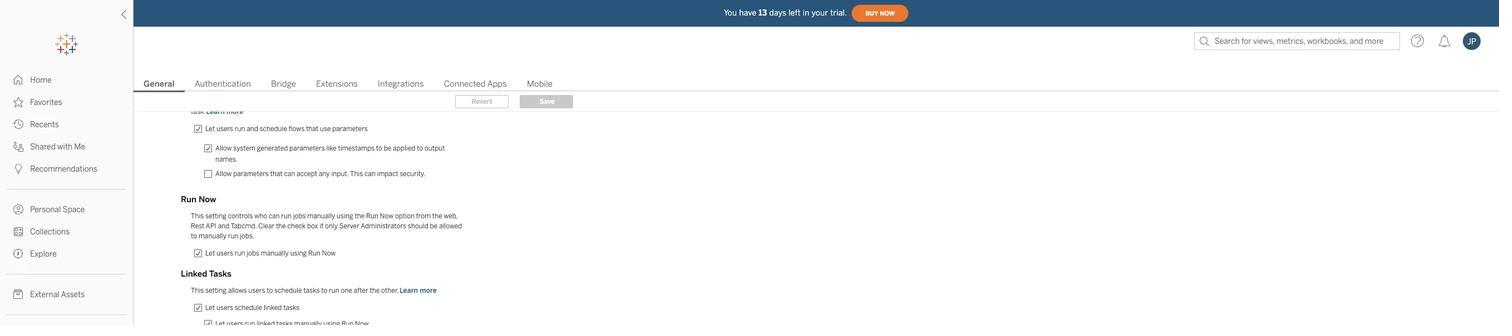 Task type: vqa. For each thing, say whether or not it's contained in the screenshot.
like
yes



Task type: locate. For each thing, give the bounding box(es) containing it.
setting down tasks
[[205, 287, 226, 295]]

box
[[307, 223, 318, 230]]

left
[[789, 8, 801, 18]]

0 horizontal spatial flow
[[276, 98, 289, 106]]

revert button
[[455, 95, 509, 109]]

0 vertical spatial setting
[[205, 88, 226, 96]]

let down linked tasks
[[205, 304, 215, 312]]

1 vertical spatial let
[[205, 250, 215, 258]]

2 by text only_f5he34f image from the top
[[13, 97, 23, 107]]

1 vertical spatial flows
[[289, 125, 305, 133]]

2 vertical spatial manually
[[261, 250, 289, 258]]

that left include
[[266, 88, 278, 96]]

main content containing general
[[134, 56, 1499, 326]]

allow for allow system generated parameters like timestamps to be applied to output names.
[[215, 145, 232, 152]]

and
[[390, 88, 402, 96], [450, 88, 461, 96], [247, 125, 258, 133], [218, 223, 229, 230]]

by text only_f5he34f image left the explore
[[13, 249, 23, 259]]

flow right set
[[309, 98, 322, 106]]

1 horizontal spatial run
[[308, 250, 320, 258]]

let up linked tasks
[[205, 250, 215, 258]]

tasks left one
[[303, 287, 320, 295]]

allow up names.
[[215, 145, 232, 152]]

0 horizontal spatial learn
[[206, 108, 225, 116]]

by text only_f5he34f image for favorites
[[13, 97, 23, 107]]

manually up the if
[[307, 213, 335, 220]]

the right after
[[370, 287, 380, 295]]

input.
[[331, 170, 349, 178]]

after
[[354, 287, 368, 295]]

let down task.
[[205, 125, 215, 133]]

now up 'api'
[[199, 195, 216, 205]]

one
[[341, 287, 352, 295]]

run inside this setting controls who can run jobs manually using the run now option from the web, rest api and tabcmd. clear the check box if only server administrators should be allowed to manually run jobs.
[[366, 213, 378, 220]]

this up rest
[[191, 213, 204, 220]]

this right input. in the left of the page
[[350, 170, 363, 178]]

1 horizontal spatial can
[[284, 170, 295, 178]]

bridge
[[271, 79, 296, 89]]

allows inside this setting allows flows that include parameters to be scheduled and run on the site, and enables anyone running the flow to set flow parameters at run time or when scheduling a task.
[[228, 88, 247, 96]]

2 allows from the top
[[228, 287, 247, 295]]

timestamps
[[338, 145, 375, 152]]

using down check
[[290, 250, 307, 258]]

in
[[803, 8, 809, 18]]

1 vertical spatial schedule
[[274, 287, 302, 295]]

more down anyone on the left top of the page
[[227, 108, 243, 116]]

0 horizontal spatial run
[[181, 195, 197, 205]]

2 allow from the top
[[215, 170, 232, 178]]

by text only_f5he34f image inside home link
[[13, 75, 23, 85]]

administrators
[[361, 223, 406, 230]]

main content
[[134, 56, 1499, 326]]

1 horizontal spatial tasks
[[303, 287, 320, 295]]

2 vertical spatial setting
[[205, 287, 226, 295]]

allow system generated parameters like timestamps to be applied to output names.
[[215, 145, 445, 164]]

that down generated
[[270, 170, 283, 178]]

0 vertical spatial flows
[[248, 88, 264, 96]]

rest
[[191, 223, 204, 230]]

1 horizontal spatial using
[[337, 213, 353, 220]]

setting
[[205, 88, 226, 96], [205, 213, 226, 220], [205, 287, 226, 295]]

by text only_f5he34f image inside "collections" link
[[13, 227, 23, 237]]

accept
[[297, 170, 317, 178]]

2 vertical spatial be
[[430, 223, 438, 230]]

buy now
[[865, 10, 895, 17]]

allowed
[[439, 223, 462, 230]]

0 horizontal spatial learn more link
[[206, 107, 244, 116]]

0 vertical spatial allow
[[215, 145, 232, 152]]

manually
[[307, 213, 335, 220], [199, 233, 227, 240], [261, 250, 289, 258]]

parameters left like
[[289, 145, 325, 152]]

can inside this setting controls who can run jobs manually using the run now option from the web, rest api and tabcmd. clear the check box if only server administrators should be allowed to manually run jobs.
[[269, 213, 280, 220]]

navigation containing general
[[134, 76, 1499, 92]]

1 vertical spatial more
[[420, 287, 437, 295]]

jobs down jobs.
[[247, 250, 259, 258]]

learn more link for this setting allows users to schedule tasks to run one after the other.
[[399, 287, 437, 295]]

and right 'api'
[[218, 223, 229, 230]]

jobs
[[293, 213, 306, 220], [247, 250, 259, 258]]

let for let users run and schedule flows that use parameters
[[205, 125, 215, 133]]

can
[[284, 170, 295, 178], [365, 170, 376, 178], [269, 213, 280, 220]]

be
[[348, 88, 356, 96], [384, 145, 391, 152], [430, 223, 438, 230]]

to down rest
[[191, 233, 197, 240]]

navigation panel element
[[0, 33, 133, 326]]

shared
[[30, 142, 56, 152]]

recommendations link
[[0, 158, 133, 180]]

this down linked
[[191, 287, 204, 295]]

run up when
[[403, 88, 413, 96]]

run down jobs.
[[235, 250, 245, 258]]

by text only_f5he34f image for shared with me
[[13, 142, 23, 152]]

1 vertical spatial using
[[290, 250, 307, 258]]

external
[[30, 290, 59, 300]]

users up let users schedule linked tasks
[[248, 287, 265, 295]]

extensions
[[316, 79, 358, 89]]

by text only_f5he34f image for collections
[[13, 227, 23, 237]]

by text only_f5he34f image for recommendations
[[13, 164, 23, 174]]

learn more link
[[206, 107, 244, 116], [399, 287, 437, 295]]

setting inside this setting allows flows that include parameters to be scheduled and run on the site, and enables anyone running the flow to set flow parameters at run time or when scheduling a task.
[[205, 88, 226, 96]]

this for this setting controls who can run jobs manually using the run now option from the web, rest api and tabcmd. clear the check box if only server administrators should be allowed to manually run jobs.
[[191, 213, 204, 220]]

run down box in the left bottom of the page
[[308, 250, 320, 258]]

0 horizontal spatial using
[[290, 250, 307, 258]]

flow
[[276, 98, 289, 106], [309, 98, 322, 106]]

that
[[266, 88, 278, 96], [306, 125, 318, 133], [270, 170, 283, 178]]

0 horizontal spatial be
[[348, 88, 356, 96]]

by text only_f5he34f image left external
[[13, 290, 23, 300]]

by text only_f5he34f image left collections
[[13, 227, 23, 237]]

1 vertical spatial allows
[[228, 287, 247, 295]]

run up check
[[281, 213, 292, 220]]

to left scheduled
[[340, 88, 346, 96]]

4 by text only_f5he34f image from the top
[[13, 227, 23, 237]]

space
[[63, 205, 85, 215]]

by text only_f5he34f image inside recents link
[[13, 120, 23, 130]]

have
[[739, 8, 756, 18]]

that left use
[[306, 125, 318, 133]]

like
[[326, 145, 337, 152]]

now up the administrators
[[380, 213, 394, 220]]

1 horizontal spatial flow
[[309, 98, 322, 106]]

applied
[[393, 145, 415, 152]]

setting up 'api'
[[205, 213, 226, 220]]

3 by text only_f5he34f image from the top
[[13, 164, 23, 174]]

jobs up check
[[293, 213, 306, 220]]

1 vertical spatial setting
[[205, 213, 226, 220]]

users down learn more
[[216, 125, 233, 133]]

if
[[320, 223, 323, 230]]

personal space link
[[0, 199, 133, 221]]

be left scheduled
[[348, 88, 356, 96]]

1 horizontal spatial be
[[384, 145, 391, 152]]

allow inside "allow system generated parameters like timestamps to be applied to output names."
[[215, 145, 232, 152]]

flow down include
[[276, 98, 289, 106]]

1 horizontal spatial jobs
[[293, 213, 306, 220]]

1 by text only_f5he34f image from the top
[[13, 75, 23, 85]]

0 vertical spatial allows
[[228, 88, 247, 96]]

allows up let users schedule linked tasks
[[228, 287, 247, 295]]

0 horizontal spatial flows
[[248, 88, 264, 96]]

only
[[325, 223, 338, 230]]

be inside this setting controls who can run jobs manually using the run now option from the web, rest api and tabcmd. clear the check box if only server administrators should be allowed to manually run jobs.
[[430, 223, 438, 230]]

0 vertical spatial let
[[205, 125, 215, 133]]

can left impact
[[365, 170, 376, 178]]

1 by text only_f5he34f image from the top
[[13, 120, 23, 130]]

1 horizontal spatial learn more link
[[399, 287, 437, 295]]

users down tasks
[[216, 304, 233, 312]]

run right "at"
[[368, 98, 378, 106]]

you
[[724, 8, 737, 18]]

main navigation. press the up and down arrow keys to access links. element
[[0, 69, 133, 326]]

manually down 'clear' on the bottom left
[[261, 250, 289, 258]]

2 let from the top
[[205, 250, 215, 258]]

2 vertical spatial run
[[308, 250, 320, 258]]

by text only_f5he34f image for recents
[[13, 120, 23, 130]]

flows down set
[[289, 125, 305, 133]]

1 vertical spatial tasks
[[283, 304, 300, 312]]

and inside this setting controls who can run jobs manually using the run now option from the web, rest api and tabcmd. clear the check box if only server administrators should be allowed to manually run jobs.
[[218, 223, 229, 230]]

can up 'clear' on the bottom left
[[269, 213, 280, 220]]

learn right other. in the left bottom of the page
[[400, 287, 418, 295]]

2 by text only_f5he34f image from the top
[[13, 142, 23, 152]]

can left accept
[[284, 170, 295, 178]]

trial.
[[830, 8, 847, 18]]

using inside this setting controls who can run jobs manually using the run now option from the web, rest api and tabcmd. clear the check box if only server administrators should be allowed to manually run jobs.
[[337, 213, 353, 220]]

favorites link
[[0, 91, 133, 114]]

run
[[181, 195, 197, 205], [366, 213, 378, 220], [308, 250, 320, 258]]

1 horizontal spatial flows
[[289, 125, 305, 133]]

apps
[[487, 79, 507, 89]]

1 vertical spatial allow
[[215, 170, 232, 178]]

0 vertical spatial learn more link
[[206, 107, 244, 116]]

13
[[759, 8, 767, 18]]

allow
[[215, 145, 232, 152], [215, 170, 232, 178]]

run up rest
[[181, 195, 197, 205]]

0 vertical spatial be
[[348, 88, 356, 96]]

by text only_f5he34f image left personal
[[13, 205, 23, 215]]

using up server
[[337, 213, 353, 220]]

1 setting from the top
[[205, 88, 226, 96]]

1 vertical spatial be
[[384, 145, 391, 152]]

now inside this setting controls who can run jobs manually using the run now option from the web, rest api and tabcmd. clear the check box if only server administrators should be allowed to manually run jobs.
[[380, 213, 394, 220]]

0 horizontal spatial can
[[269, 213, 280, 220]]

flows up running
[[248, 88, 264, 96]]

jobs inside this setting controls who can run jobs manually using the run now option from the web, rest api and tabcmd. clear the check box if only server administrators should be allowed to manually run jobs.
[[293, 213, 306, 220]]

2 vertical spatial let
[[205, 304, 215, 312]]

by text only_f5he34f image for personal space
[[13, 205, 23, 215]]

by text only_f5he34f image inside explore link
[[13, 249, 23, 259]]

be left applied
[[384, 145, 391, 152]]

by text only_f5he34f image inside recommendations link
[[13, 164, 23, 174]]

schedule up linked
[[274, 287, 302, 295]]

0 vertical spatial that
[[266, 88, 278, 96]]

by text only_f5he34f image left favorites
[[13, 97, 23, 107]]

0 vertical spatial using
[[337, 213, 353, 220]]

and up or
[[390, 88, 402, 96]]

5 by text only_f5he34f image from the top
[[13, 290, 23, 300]]

users for and
[[216, 125, 233, 133]]

allow for allow parameters that can accept any input. this can impact security.
[[215, 170, 232, 178]]

2 horizontal spatial manually
[[307, 213, 335, 220]]

by text only_f5he34f image left home
[[13, 75, 23, 85]]

buy now button
[[852, 4, 909, 22]]

1 let from the top
[[205, 125, 215, 133]]

setting inside this setting controls who can run jobs manually using the run now option from the web, rest api and tabcmd. clear the check box if only server administrators should be allowed to manually run jobs.
[[205, 213, 226, 220]]

2 vertical spatial that
[[270, 170, 283, 178]]

api
[[206, 223, 216, 230]]

to inside this setting controls who can run jobs manually using the run now option from the web, rest api and tabcmd. clear the check box if only server administrators should be allowed to manually run jobs.
[[191, 233, 197, 240]]

0 vertical spatial tasks
[[303, 287, 320, 295]]

users up tasks
[[216, 250, 233, 258]]

by text only_f5he34f image inside the external assets link
[[13, 290, 23, 300]]

navigation
[[134, 76, 1499, 92]]

by text only_f5he34f image left recommendations
[[13, 164, 23, 174]]

to right the timestamps
[[376, 145, 382, 152]]

1 vertical spatial learn
[[400, 287, 418, 295]]

by text only_f5he34f image inside favorites link
[[13, 97, 23, 107]]

this inside this setting allows flows that include parameters to be scheduled and run on the site, and enables anyone running the flow to set flow parameters at run time or when scheduling a task.
[[191, 88, 204, 96]]

linked
[[264, 304, 282, 312]]

schedule left linked
[[235, 304, 262, 312]]

run now
[[181, 195, 216, 205]]

2 horizontal spatial be
[[430, 223, 438, 230]]

run left jobs.
[[228, 233, 238, 240]]

explore link
[[0, 243, 133, 265]]

by text only_f5he34f image for explore
[[13, 249, 23, 259]]

2 setting from the top
[[205, 213, 226, 220]]

0 horizontal spatial more
[[227, 108, 243, 116]]

let
[[205, 125, 215, 133], [205, 250, 215, 258], [205, 304, 215, 312]]

shared with me link
[[0, 136, 133, 158]]

1 vertical spatial manually
[[199, 233, 227, 240]]

flows
[[248, 88, 264, 96], [289, 125, 305, 133]]

run up the administrators
[[366, 213, 378, 220]]

parameters up the timestamps
[[332, 125, 368, 133]]

1 vertical spatial learn more link
[[399, 287, 437, 295]]

now down this setting controls who can run jobs manually using the run now option from the web, rest api and tabcmd. clear the check box if only server administrators should be allowed to manually run jobs.
[[322, 250, 336, 258]]

parameters
[[303, 88, 339, 96], [323, 98, 359, 106], [332, 125, 368, 133], [289, 145, 325, 152], [233, 170, 269, 178]]

by text only_f5he34f image inside shared with me link
[[13, 142, 23, 152]]

more right other. in the left bottom of the page
[[420, 287, 437, 295]]

1 allows from the top
[[228, 88, 247, 96]]

allow down names.
[[215, 170, 232, 178]]

this inside this setting controls who can run jobs manually using the run now option from the web, rest api and tabcmd. clear the check box if only server administrators should be allowed to manually run jobs.
[[191, 213, 204, 220]]

now right buy
[[880, 10, 895, 17]]

setting for anyone
[[205, 88, 226, 96]]

allows up anyone on the left top of the page
[[228, 88, 247, 96]]

to
[[340, 88, 346, 96], [290, 98, 297, 106], [376, 145, 382, 152], [417, 145, 423, 152], [191, 233, 197, 240], [267, 287, 273, 295], [321, 287, 327, 295]]

1 allow from the top
[[215, 145, 232, 152]]

1 vertical spatial that
[[306, 125, 318, 133]]

when
[[403, 98, 419, 106]]

a
[[455, 98, 459, 106]]

users
[[216, 125, 233, 133], [216, 250, 233, 258], [248, 287, 265, 295], [216, 304, 233, 312]]

tasks right linked
[[283, 304, 300, 312]]

the up server
[[355, 213, 365, 220]]

1 horizontal spatial more
[[420, 287, 437, 295]]

setting up anyone on the left top of the page
[[205, 88, 226, 96]]

2 horizontal spatial run
[[366, 213, 378, 220]]

0 vertical spatial jobs
[[293, 213, 306, 220]]

this setting allows flows that include parameters to be scheduled and run on the site, and enables anyone running the flow to set flow parameters at run time or when scheduling a task.
[[191, 88, 461, 116]]

be down from on the bottom of the page
[[430, 223, 438, 230]]

1 vertical spatial run
[[366, 213, 378, 220]]

by text only_f5he34f image
[[13, 120, 23, 130], [13, 142, 23, 152], [13, 164, 23, 174], [13, 227, 23, 237]]

let users run jobs manually using run now
[[205, 250, 336, 258]]

this up enables on the left top
[[191, 88, 204, 96]]

0 horizontal spatial tasks
[[283, 304, 300, 312]]

0 vertical spatial learn
[[206, 108, 225, 116]]

by text only_f5he34f image left shared
[[13, 142, 23, 152]]

by text only_f5he34f image left recents
[[13, 120, 23, 130]]

by text only_f5he34f image
[[13, 75, 23, 85], [13, 97, 23, 107], [13, 205, 23, 215], [13, 249, 23, 259], [13, 290, 23, 300]]

3 by text only_f5he34f image from the top
[[13, 205, 23, 215]]

to left one
[[321, 287, 327, 295]]

now
[[880, 10, 895, 17], [199, 195, 216, 205], [380, 213, 394, 220], [322, 250, 336, 258]]

site,
[[436, 88, 448, 96]]

manually down 'api'
[[199, 233, 227, 240]]

schedule up generated
[[260, 125, 287, 133]]

by text only_f5he34f image inside personal space link
[[13, 205, 23, 215]]

0 vertical spatial manually
[[307, 213, 335, 220]]

0 horizontal spatial jobs
[[247, 250, 259, 258]]

to up linked
[[267, 287, 273, 295]]

enables
[[191, 98, 215, 106]]

learn down anyone on the left top of the page
[[206, 108, 225, 116]]

0 vertical spatial run
[[181, 195, 197, 205]]

flows inside this setting allows flows that include parameters to be scheduled and run on the site, and enables anyone running the flow to set flow parameters at run time or when scheduling a task.
[[248, 88, 264, 96]]

server
[[339, 223, 359, 230]]

that inside this setting allows flows that include parameters to be scheduled and run on the site, and enables anyone running the flow to set flow parameters at run time or when scheduling a task.
[[266, 88, 278, 96]]

4 by text only_f5he34f image from the top
[[13, 249, 23, 259]]

allows
[[228, 88, 247, 96], [228, 287, 247, 295]]

3 let from the top
[[205, 304, 215, 312]]



Task type: describe. For each thing, give the bounding box(es) containing it.
tasks
[[209, 269, 231, 279]]

0 vertical spatial schedule
[[260, 125, 287, 133]]

connected
[[444, 79, 486, 89]]

linked tasks
[[181, 269, 231, 279]]

personal
[[30, 205, 61, 215]]

users for jobs
[[216, 250, 233, 258]]

the left web,
[[432, 213, 442, 220]]

let users schedule linked tasks
[[205, 304, 300, 312]]

this for this setting allows flows that include parameters to be scheduled and run on the site, and enables anyone running the flow to set flow parameters at run time or when scheduling a task.
[[191, 88, 204, 96]]

be inside "allow system generated parameters like timestamps to be applied to output names."
[[384, 145, 391, 152]]

other.
[[381, 287, 399, 295]]

let users run and schedule flows that use parameters
[[205, 125, 368, 133]]

now inside button
[[880, 10, 895, 17]]

external assets
[[30, 290, 85, 300]]

controls
[[228, 213, 253, 220]]

run left one
[[329, 287, 339, 295]]

2 flow from the left
[[309, 98, 322, 106]]

2 horizontal spatial can
[[365, 170, 376, 178]]

tabcmd.
[[231, 223, 257, 230]]

external assets link
[[0, 284, 133, 306]]

on
[[415, 88, 423, 96]]

your
[[812, 8, 828, 18]]

system
[[233, 145, 255, 152]]

be inside this setting allows flows that include parameters to be scheduled and run on the site, and enables anyone running the flow to set flow parameters at run time or when scheduling a task.
[[348, 88, 356, 96]]

include
[[280, 88, 302, 96]]

setting for api
[[205, 213, 226, 220]]

recents link
[[0, 114, 133, 136]]

this for this setting allows users to schedule tasks to run one after the other. learn more
[[191, 287, 204, 295]]

or
[[395, 98, 401, 106]]

run up the system
[[235, 125, 245, 133]]

task.
[[191, 108, 206, 116]]

home link
[[0, 69, 133, 91]]

who
[[254, 213, 267, 220]]

scheduled
[[357, 88, 389, 96]]

and up a
[[450, 88, 461, 96]]

home
[[30, 76, 52, 85]]

let for let users schedule linked tasks
[[205, 304, 215, 312]]

integrations
[[378, 79, 424, 89]]

anyone
[[216, 98, 238, 106]]

check
[[287, 223, 306, 230]]

this setting controls who can run jobs manually using the run now option from the web, rest api and tabcmd. clear the check box if only server administrators should be allowed to manually run jobs.
[[191, 213, 462, 240]]

this setting allows users to schedule tasks to run one after the other. learn more
[[191, 287, 437, 295]]

by text only_f5he34f image for external assets
[[13, 290, 23, 300]]

output
[[425, 145, 445, 152]]

security.
[[400, 170, 426, 178]]

to left set
[[290, 98, 297, 106]]

parameters inside "allow system generated parameters like timestamps to be applied to output names."
[[289, 145, 325, 152]]

connected apps
[[444, 79, 507, 89]]

collections link
[[0, 221, 133, 243]]

linked
[[181, 269, 207, 279]]

collections
[[30, 228, 70, 237]]

days
[[769, 8, 786, 18]]

3 setting from the top
[[205, 287, 226, 295]]

learn more link for this setting allows flows that include parameters to be scheduled and run on the site, and enables anyone running the flow to set flow parameters at run time or when scheduling a task.
[[206, 107, 244, 116]]

from
[[416, 213, 431, 220]]

revert
[[472, 98, 492, 106]]

running
[[240, 98, 263, 106]]

allows for users
[[228, 287, 247, 295]]

time
[[380, 98, 393, 106]]

personal space
[[30, 205, 85, 215]]

explore
[[30, 250, 57, 259]]

parameters down extensions at the top of the page
[[323, 98, 359, 106]]

the right on on the left of page
[[424, 88, 434, 96]]

by text only_f5he34f image for home
[[13, 75, 23, 85]]

1 flow from the left
[[276, 98, 289, 106]]

web,
[[444, 213, 458, 220]]

allows for flows
[[228, 88, 247, 96]]

the right 'clear' on the bottom left
[[276, 223, 286, 230]]

buy
[[865, 10, 878, 17]]

recents
[[30, 120, 59, 130]]

general
[[144, 79, 175, 89]]

and up the system
[[247, 125, 258, 133]]

clear
[[258, 223, 274, 230]]

any
[[319, 170, 330, 178]]

0 horizontal spatial manually
[[199, 233, 227, 240]]

impact
[[377, 170, 398, 178]]

allow parameters that can accept any input. this can impact security.
[[215, 170, 426, 178]]

1 horizontal spatial learn
[[400, 287, 418, 295]]

you have 13 days left in your trial.
[[724, 8, 847, 18]]

let for let users run jobs manually using run now
[[205, 250, 215, 258]]

assets
[[61, 290, 85, 300]]

the right running
[[265, 98, 275, 106]]

at
[[360, 98, 366, 106]]

jobs.
[[240, 233, 254, 240]]

0 vertical spatial more
[[227, 108, 243, 116]]

option
[[395, 213, 415, 220]]

learn more
[[206, 108, 243, 116]]

names.
[[215, 156, 238, 164]]

with
[[57, 142, 72, 152]]

1 vertical spatial jobs
[[247, 250, 259, 258]]

users for linked
[[216, 304, 233, 312]]

sub-spaces tab list
[[134, 78, 1499, 92]]

set
[[298, 98, 308, 106]]

2 vertical spatial schedule
[[235, 304, 262, 312]]

parameters down the system
[[233, 170, 269, 178]]

generated
[[257, 145, 288, 152]]

favorites
[[30, 98, 62, 107]]

me
[[74, 142, 85, 152]]

authentication
[[195, 79, 251, 89]]

to left output
[[417, 145, 423, 152]]

1 horizontal spatial manually
[[261, 250, 289, 258]]

should
[[408, 223, 428, 230]]

parameters up set
[[303, 88, 339, 96]]



